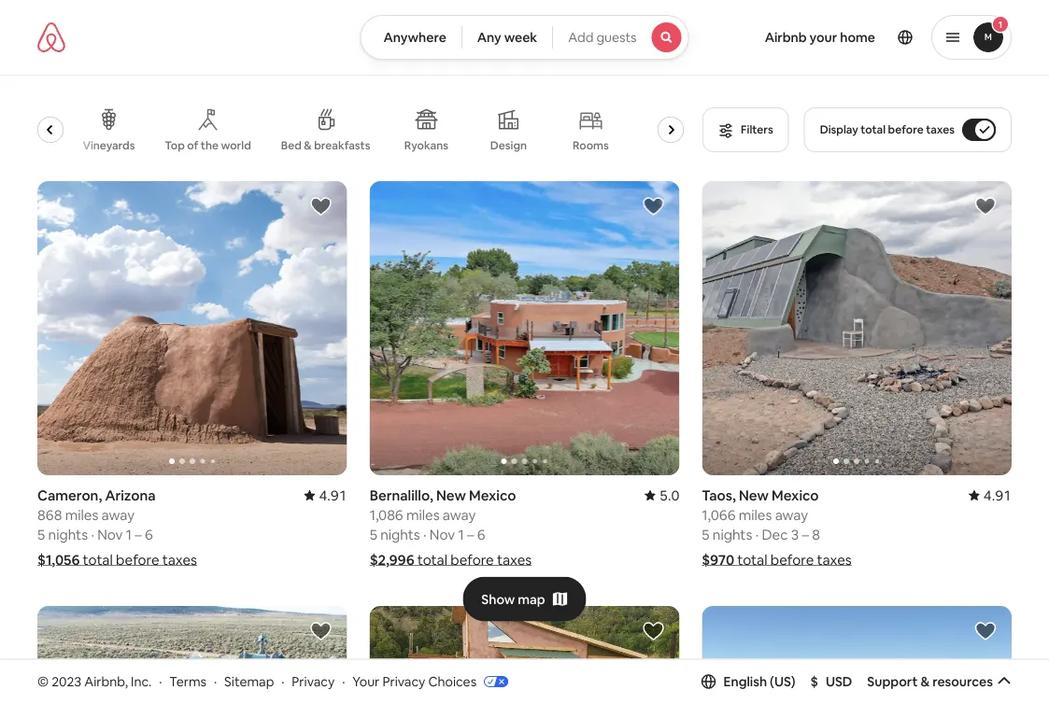 Task type: locate. For each thing, give the bounding box(es) containing it.
before inside taos, new mexico 1,066 miles away 5 nights · dec 3 – 8 $970 total before taxes
[[770, 551, 814, 569]]

miles down bernalillo,
[[406, 506, 440, 524]]

bed & breakfasts
[[281, 138, 371, 153]]

2 nov from the left
[[430, 526, 455, 544]]

5 down the 1,066
[[702, 526, 710, 544]]

– for 1,086 miles away
[[467, 526, 474, 544]]

1 horizontal spatial privacy
[[382, 673, 425, 690]]

3 away from the left
[[775, 506, 808, 524]]

group
[[1, 93, 700, 166], [37, 181, 347, 476], [370, 181, 679, 476], [702, 181, 1012, 476], [37, 606, 347, 704], [370, 606, 679, 704], [702, 606, 1012, 704]]

before up show
[[450, 551, 494, 569]]

add guests
[[568, 29, 637, 46]]

0 horizontal spatial nights
[[48, 526, 88, 544]]

new right bernalillo,
[[436, 486, 466, 505]]

nights inside cameron, arizona 868 miles away 5 nights · nov 1 – 6 $1,056 total before taxes
[[48, 526, 88, 544]]

new right taos,
[[739, 486, 769, 505]]

0 horizontal spatial privacy
[[292, 673, 335, 690]]

2 – from the left
[[467, 526, 474, 544]]

2 privacy from the left
[[382, 673, 425, 690]]

0 horizontal spatial nov
[[97, 526, 123, 544]]

resources
[[932, 673, 993, 690]]

yurts
[[659, 138, 687, 153]]

5.0 out of 5 average rating image
[[645, 486, 679, 505]]

total right $2,996
[[417, 551, 447, 569]]

1 mexico from the left
[[469, 486, 516, 505]]

–
[[135, 526, 142, 544], [467, 526, 474, 544], [802, 526, 809, 544]]

arizona
[[105, 486, 156, 505]]

2 horizontal spatial –
[[802, 526, 809, 544]]

1
[[998, 18, 1003, 30], [126, 526, 132, 544], [458, 526, 464, 544]]

privacy inside "link"
[[382, 673, 425, 690]]

none search field containing anywhere
[[360, 15, 689, 60]]

3 nights from the left
[[713, 526, 752, 544]]

1 inside dropdown button
[[998, 18, 1003, 30]]

5 down 1,086
[[370, 526, 377, 544]]

– inside bernalillo, new mexico 1,086 miles away 5 nights · nov 1 – 6 $2,996 total before taxes
[[467, 526, 474, 544]]

top of the world
[[165, 138, 252, 153]]

1 privacy from the left
[[292, 673, 335, 690]]

filters
[[741, 122, 773, 137]]

0 horizontal spatial –
[[135, 526, 142, 544]]

away inside cameron, arizona 868 miles away 5 nights · nov 1 – 6 $1,056 total before taxes
[[101, 506, 135, 524]]

support & resources
[[867, 673, 993, 690]]

& right bed
[[304, 138, 312, 153]]

add to wishlist: taos, new mexico image
[[974, 195, 997, 218]]

1 – from the left
[[135, 526, 142, 544]]

mexico
[[469, 486, 516, 505], [772, 486, 819, 505]]

nights
[[48, 526, 88, 544], [380, 526, 420, 544], [713, 526, 752, 544]]

0 vertical spatial &
[[304, 138, 312, 153]]

· left privacy link
[[281, 673, 284, 690]]

0 horizontal spatial away
[[101, 506, 135, 524]]

airbnb,
[[84, 673, 128, 690]]

add to wishlist: cameron, arizona image
[[310, 195, 332, 218]]

4.91
[[319, 486, 347, 505], [983, 486, 1012, 505]]

total right $1,056
[[83, 551, 113, 569]]

1 horizontal spatial nov
[[430, 526, 455, 544]]

mexico right bernalillo,
[[469, 486, 516, 505]]

1 horizontal spatial new
[[739, 486, 769, 505]]

total
[[861, 122, 886, 137], [83, 551, 113, 569], [417, 551, 447, 569], [737, 551, 767, 569]]

miles for 1,066 miles away
[[739, 506, 772, 524]]

1 horizontal spatial 1
[[458, 526, 464, 544]]

(us)
[[770, 673, 796, 690]]

None search field
[[360, 15, 689, 60]]

0 horizontal spatial &
[[304, 138, 312, 153]]

1 button
[[931, 15, 1012, 60]]

© 2023 airbnb, inc. ·
[[37, 673, 162, 690]]

cameron, arizona 868 miles away 5 nights · nov 1 – 6 $1,056 total before taxes
[[37, 486, 197, 569]]

6 down arizona
[[145, 526, 153, 544]]

design
[[491, 138, 527, 153]]

your privacy choices link
[[352, 673, 508, 691]]

6 inside cameron, arizona 868 miles away 5 nights · nov 1 – 6 $1,056 total before taxes
[[145, 526, 153, 544]]

1 4.91 out of 5 average rating image from the left
[[304, 486, 347, 505]]

privacy link
[[292, 673, 335, 690]]

$
[[810, 673, 818, 690]]

1,066
[[702, 506, 736, 524]]

new
[[436, 486, 466, 505], [739, 486, 769, 505]]

taxes
[[926, 122, 955, 137], [162, 551, 197, 569], [497, 551, 532, 569], [817, 551, 852, 569]]

1 horizontal spatial 4.91
[[983, 486, 1012, 505]]

airbnb your home link
[[754, 18, 886, 57]]

total inside button
[[861, 122, 886, 137]]

1 horizontal spatial 6
[[477, 526, 485, 544]]

away inside taos, new mexico 1,066 miles away 5 nights · dec 3 – 8 $970 total before taxes
[[775, 506, 808, 524]]

2 mexico from the left
[[772, 486, 819, 505]]

2 horizontal spatial 1
[[998, 18, 1003, 30]]

1 new from the left
[[436, 486, 466, 505]]

4.91 out of 5 average rating image for taos, new mexico 1,066 miles away 5 nights · dec 3 – 8 $970 total before taxes
[[968, 486, 1012, 505]]

1 horizontal spatial 5
[[370, 526, 377, 544]]

0 horizontal spatial 1
[[126, 526, 132, 544]]

away up '3'
[[775, 506, 808, 524]]

nov
[[97, 526, 123, 544], [430, 526, 455, 544]]

mexico inside taos, new mexico 1,066 miles away 5 nights · dec 3 – 8 $970 total before taxes
[[772, 486, 819, 505]]

mexico inside bernalillo, new mexico 1,086 miles away 5 nights · nov 1 – 6 $2,996 total before taxes
[[469, 486, 516, 505]]

3 miles from the left
[[739, 506, 772, 524]]

5 inside bernalillo, new mexico 1,086 miles away 5 nights · nov 1 – 6 $2,996 total before taxes
[[370, 526, 377, 544]]

nov inside cameron, arizona 868 miles away 5 nights · nov 1 – 6 $1,056 total before taxes
[[97, 526, 123, 544]]

2 nights from the left
[[380, 526, 420, 544]]

2 horizontal spatial 5
[[702, 526, 710, 544]]

0 horizontal spatial 4.91 out of 5 average rating image
[[304, 486, 347, 505]]

nights inside bernalillo, new mexico 1,086 miles away 5 nights · nov 1 – 6 $2,996 total before taxes
[[380, 526, 420, 544]]

·
[[91, 526, 94, 544], [423, 526, 426, 544], [755, 526, 759, 544], [159, 673, 162, 690], [214, 673, 217, 690], [281, 673, 284, 690], [342, 673, 345, 690]]

· down bernalillo,
[[423, 526, 426, 544]]

0 horizontal spatial 5
[[37, 526, 45, 544]]

1,086
[[370, 506, 403, 524]]

2 horizontal spatial miles
[[739, 506, 772, 524]]

· left your
[[342, 673, 345, 690]]

away down arizona
[[101, 506, 135, 524]]

& for breakfasts
[[304, 138, 312, 153]]

2 horizontal spatial away
[[775, 506, 808, 524]]

away inside bernalillo, new mexico 1,086 miles away 5 nights · nov 1 – 6 $2,996 total before taxes
[[443, 506, 476, 524]]

total down dec
[[737, 551, 767, 569]]

before inside button
[[888, 122, 924, 137]]

5
[[37, 526, 45, 544], [370, 526, 377, 544], [702, 526, 710, 544]]

4.91 for taos, new mexico 1,066 miles away 5 nights · dec 3 – 8 $970 total before taxes
[[983, 486, 1012, 505]]

2 away from the left
[[443, 506, 476, 524]]

away
[[101, 506, 135, 524], [443, 506, 476, 524], [775, 506, 808, 524]]

0 horizontal spatial 6
[[145, 526, 153, 544]]

$ usd
[[810, 673, 852, 690]]

0 horizontal spatial miles
[[65, 506, 98, 524]]

nov inside bernalillo, new mexico 1,086 miles away 5 nights · nov 1 – 6 $2,996 total before taxes
[[430, 526, 455, 544]]

before down arizona
[[116, 551, 159, 569]]

$970
[[702, 551, 734, 569]]

6 inside bernalillo, new mexico 1,086 miles away 5 nights · nov 1 – 6 $2,996 total before taxes
[[477, 526, 485, 544]]

anywhere button
[[360, 15, 462, 60]]

new inside bernalillo, new mexico 1,086 miles away 5 nights · nov 1 – 6 $2,996 total before taxes
[[436, 486, 466, 505]]

1 horizontal spatial miles
[[406, 506, 440, 524]]

· right terms link
[[214, 673, 217, 690]]

2 new from the left
[[739, 486, 769, 505]]

any week button
[[461, 15, 553, 60]]

breakfasts
[[315, 138, 371, 153]]

mexico for 1,066 miles away
[[772, 486, 819, 505]]

1 vertical spatial &
[[921, 673, 930, 690]]

2 4.91 from the left
[[983, 486, 1012, 505]]

before down '3'
[[770, 551, 814, 569]]

taxes inside cameron, arizona 868 miles away 5 nights · nov 1 – 6 $1,056 total before taxes
[[162, 551, 197, 569]]

miles up dec
[[739, 506, 772, 524]]

1 inside bernalillo, new mexico 1,086 miles away 5 nights · nov 1 – 6 $2,996 total before taxes
[[458, 526, 464, 544]]

any week
[[477, 29, 537, 46]]

total right 'display'
[[861, 122, 886, 137]]

taxes inside taos, new mexico 1,066 miles away 5 nights · dec 3 – 8 $970 total before taxes
[[817, 551, 852, 569]]

1 horizontal spatial mexico
[[772, 486, 819, 505]]

nights down the 1,066
[[713, 526, 752, 544]]

miles down cameron,
[[65, 506, 98, 524]]

privacy
[[292, 673, 335, 690], [382, 673, 425, 690]]

2 4.91 out of 5 average rating image from the left
[[968, 486, 1012, 505]]

away right 1,086
[[443, 506, 476, 524]]

add to wishlist: yucca valley, california image
[[974, 620, 997, 643]]

3 – from the left
[[802, 526, 809, 544]]

nov down bernalillo,
[[430, 526, 455, 544]]

2 horizontal spatial nights
[[713, 526, 752, 544]]

6
[[145, 526, 153, 544], [477, 526, 485, 544]]

nights down 1,086
[[380, 526, 420, 544]]

5 down 868
[[37, 526, 45, 544]]

4.91 out of 5 average rating image
[[304, 486, 347, 505], [968, 486, 1012, 505]]

1 nov from the left
[[97, 526, 123, 544]]

& inside group
[[304, 138, 312, 153]]

4.91 for cameron, arizona 868 miles away 5 nights · nov 1 – 6 $1,056 total before taxes
[[319, 486, 347, 505]]

1 horizontal spatial 4.91 out of 5 average rating image
[[968, 486, 1012, 505]]

0 horizontal spatial 4.91
[[319, 486, 347, 505]]

miles
[[65, 506, 98, 524], [406, 506, 440, 524], [739, 506, 772, 524]]

1 horizontal spatial away
[[443, 506, 476, 524]]

add to wishlist: mancos, colorado image
[[642, 620, 664, 643]]

terms link
[[169, 673, 207, 690]]

1 horizontal spatial &
[[921, 673, 930, 690]]

new for bernalillo,
[[436, 486, 466, 505]]

1 5 from the left
[[37, 526, 45, 544]]

mexico up '3'
[[772, 486, 819, 505]]

1 4.91 from the left
[[319, 486, 347, 505]]

1 horizontal spatial nights
[[380, 526, 420, 544]]

display total before taxes
[[820, 122, 955, 137]]

2 miles from the left
[[406, 506, 440, 524]]

miles for 1,086 miles away
[[406, 506, 440, 524]]

2 5 from the left
[[370, 526, 377, 544]]

&
[[304, 138, 312, 153], [921, 673, 930, 690]]

nights down 868
[[48, 526, 88, 544]]

nov down arizona
[[97, 526, 123, 544]]

– inside taos, new mexico 1,066 miles away 5 nights · dec 3 – 8 $970 total before taxes
[[802, 526, 809, 544]]

miles inside taos, new mexico 1,066 miles away 5 nights · dec 3 – 8 $970 total before taxes
[[739, 506, 772, 524]]

& right support on the bottom of page
[[921, 673, 930, 690]]

2 6 from the left
[[477, 526, 485, 544]]

total inside cameron, arizona 868 miles away 5 nights · nov 1 – 6 $1,056 total before taxes
[[83, 551, 113, 569]]

0 horizontal spatial new
[[436, 486, 466, 505]]

guests
[[596, 29, 637, 46]]

before
[[888, 122, 924, 137], [116, 551, 159, 569], [450, 551, 494, 569], [770, 551, 814, 569]]

1 horizontal spatial –
[[467, 526, 474, 544]]

new inside taos, new mexico 1,066 miles away 5 nights · dec 3 – 8 $970 total before taxes
[[739, 486, 769, 505]]

ryokans
[[405, 138, 449, 153]]

of
[[188, 138, 199, 153]]

0 horizontal spatial mexico
[[469, 486, 516, 505]]

$1,056
[[37, 551, 80, 569]]

before right 'display'
[[888, 122, 924, 137]]

1 6 from the left
[[145, 526, 153, 544]]

· down cameron,
[[91, 526, 94, 544]]

1 nights from the left
[[48, 526, 88, 544]]

miles inside bernalillo, new mexico 1,086 miles away 5 nights · nov 1 – 6 $2,996 total before taxes
[[406, 506, 440, 524]]

1 away from the left
[[101, 506, 135, 524]]

3 5 from the left
[[702, 526, 710, 544]]

privacy right your
[[382, 673, 425, 690]]

1 miles from the left
[[65, 506, 98, 524]]

5 inside taos, new mexico 1,066 miles away 5 nights · dec 3 – 8 $970 total before taxes
[[702, 526, 710, 544]]

6 up show
[[477, 526, 485, 544]]

nights inside taos, new mexico 1,066 miles away 5 nights · dec 3 – 8 $970 total before taxes
[[713, 526, 752, 544]]

privacy down add to wishlist: el prado, new mexico image
[[292, 673, 335, 690]]

· left dec
[[755, 526, 759, 544]]



Task type: vqa. For each thing, say whether or not it's contained in the screenshot.
ADD TO WISHLIST: SOQUEL, CALIFORNIA 'image'
no



Task type: describe. For each thing, give the bounding box(es) containing it.
display total before taxes button
[[804, 107, 1012, 152]]

new for taos,
[[739, 486, 769, 505]]

english (us)
[[724, 673, 796, 690]]

5.0
[[660, 486, 679, 505]]

sitemap link
[[224, 673, 274, 690]]

add guests button
[[552, 15, 689, 60]]

world
[[221, 138, 252, 153]]

show
[[481, 591, 515, 608]]

mexico for 1,086 miles away
[[469, 486, 516, 505]]

total inside taos, new mexico 1,066 miles away 5 nights · dec 3 – 8 $970 total before taxes
[[737, 551, 767, 569]]

english (us) button
[[701, 673, 796, 690]]

bernalillo, new mexico 1,086 miles away 5 nights · nov 1 – 6 $2,996 total before taxes
[[370, 486, 532, 569]]

support & resources button
[[867, 673, 1012, 690]]

boats
[[12, 138, 42, 153]]

add
[[568, 29, 594, 46]]

group containing boats
[[1, 93, 700, 166]]

nights for 1,066
[[713, 526, 752, 544]]

add to wishlist: bernalillo, new mexico image
[[642, 195, 664, 218]]

inc.
[[131, 673, 152, 690]]

5 inside cameron, arizona 868 miles away 5 nights · nov 1 – 6 $1,056 total before taxes
[[37, 526, 45, 544]]

1 inside cameron, arizona 868 miles away 5 nights · nov 1 – 6 $1,056 total before taxes
[[126, 526, 132, 544]]

filters button
[[703, 107, 789, 152]]

away for 1,066
[[775, 506, 808, 524]]

your
[[352, 673, 380, 690]]

8
[[812, 526, 820, 544]]

choices
[[428, 673, 477, 690]]

home
[[840, 29, 875, 46]]

3
[[791, 526, 799, 544]]

5 for 1,086
[[370, 526, 377, 544]]

taxes inside bernalillo, new mexico 1,086 miles away 5 nights · nov 1 – 6 $2,996 total before taxes
[[497, 551, 532, 569]]

top
[[165, 138, 185, 153]]

any
[[477, 29, 501, 46]]

taos,
[[702, 486, 736, 505]]

miles inside cameron, arizona 868 miles away 5 nights · nov 1 – 6 $1,056 total before taxes
[[65, 506, 98, 524]]

vineyards
[[83, 138, 135, 153]]

· inside bernalillo, new mexico 1,086 miles away 5 nights · nov 1 – 6 $2,996 total before taxes
[[423, 526, 426, 544]]

868
[[37, 506, 62, 524]]

– inside cameron, arizona 868 miles away 5 nights · nov 1 – 6 $1,056 total before taxes
[[135, 526, 142, 544]]

2023
[[52, 673, 81, 690]]

· right inc.
[[159, 673, 162, 690]]

bed
[[281, 138, 302, 153]]

– for 1,066 miles away
[[802, 526, 809, 544]]

add to wishlist: el prado, new mexico image
[[310, 620, 332, 643]]

dec
[[762, 526, 788, 544]]

sitemap
[[224, 673, 274, 690]]

airbnb your home
[[765, 29, 875, 46]]

5 for 1,066
[[702, 526, 710, 544]]

nights for 1,086
[[380, 526, 420, 544]]

anywhere
[[383, 29, 446, 46]]

display
[[820, 122, 858, 137]]

the
[[201, 138, 219, 153]]

terms · sitemap · privacy
[[169, 673, 335, 690]]

airbnb
[[765, 29, 807, 46]]

map
[[518, 591, 545, 608]]

©
[[37, 673, 49, 690]]

total inside bernalillo, new mexico 1,086 miles away 5 nights · nov 1 – 6 $2,996 total before taxes
[[417, 551, 447, 569]]

bernalillo,
[[370, 486, 433, 505]]

profile element
[[711, 0, 1012, 75]]

rooms
[[573, 138, 609, 153]]

· inside cameron, arizona 868 miles away 5 nights · nov 1 – 6 $1,056 total before taxes
[[91, 526, 94, 544]]

terms
[[169, 673, 207, 690]]

your privacy choices
[[352, 673, 477, 690]]

show map button
[[463, 577, 586, 622]]

away for 1,086
[[443, 506, 476, 524]]

taos, new mexico 1,066 miles away 5 nights · dec 3 – 8 $970 total before taxes
[[702, 486, 852, 569]]

usd
[[826, 673, 852, 690]]

before inside bernalillo, new mexico 1,086 miles away 5 nights · nov 1 – 6 $2,996 total before taxes
[[450, 551, 494, 569]]

taxes inside display total before taxes button
[[926, 122, 955, 137]]

english
[[724, 673, 767, 690]]

before inside cameron, arizona 868 miles away 5 nights · nov 1 – 6 $1,056 total before taxes
[[116, 551, 159, 569]]

show map
[[481, 591, 545, 608]]

4.91 out of 5 average rating image for cameron, arizona 868 miles away 5 nights · nov 1 – 6 $1,056 total before taxes
[[304, 486, 347, 505]]

& for resources
[[921, 673, 930, 690]]

$2,996
[[370, 551, 414, 569]]

week
[[504, 29, 537, 46]]

support
[[867, 673, 918, 690]]

your
[[810, 29, 837, 46]]

cameron,
[[37, 486, 102, 505]]

· inside taos, new mexico 1,066 miles away 5 nights · dec 3 – 8 $970 total before taxes
[[755, 526, 759, 544]]



